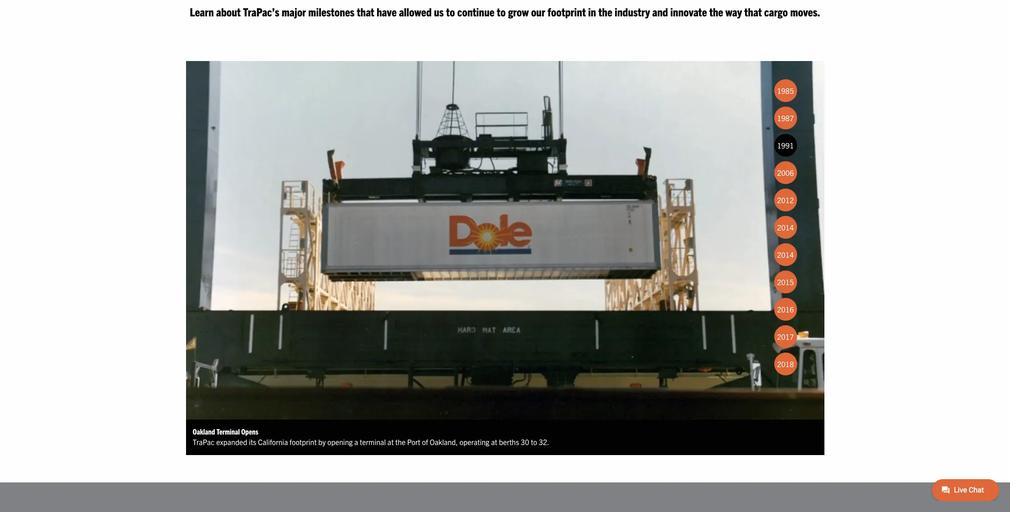 Task type: vqa. For each thing, say whether or not it's contained in the screenshot.
Explore
no



Task type: locate. For each thing, give the bounding box(es) containing it.
to inside the oakland terminal opens trapac expanded its california footprint by opening a terminal at the port of oakland, operating at berths 30 to 32.
[[531, 438, 537, 447]]

to right us
[[446, 4, 455, 19]]

1 horizontal spatial that
[[745, 4, 762, 19]]

2014 up 2015
[[777, 250, 794, 260]]

0 vertical spatial 2014
[[777, 223, 794, 232]]

terminal
[[217, 427, 240, 437]]

to left grow
[[497, 4, 506, 19]]

1 horizontal spatial to
[[497, 4, 506, 19]]

cargo
[[765, 4, 788, 19]]

1 horizontal spatial at
[[491, 438, 498, 447]]

at
[[388, 438, 394, 447], [491, 438, 498, 447]]

the inside the oakland terminal opens trapac expanded its california footprint by opening a terminal at the port of oakland, operating at berths 30 to 32.
[[396, 438, 406, 447]]

our
[[531, 4, 545, 19]]

the left way at the right of the page
[[710, 4, 724, 19]]

2014
[[777, 223, 794, 232], [777, 250, 794, 260]]

0 horizontal spatial that
[[357, 4, 375, 19]]

to
[[446, 4, 455, 19], [497, 4, 506, 19], [531, 438, 537, 447]]

that right way at the right of the page
[[745, 4, 762, 19]]

footprint left in
[[548, 4, 586, 19]]

2006
[[777, 168, 794, 177]]

trapac's
[[243, 4, 279, 19]]

1 at from the left
[[388, 438, 394, 447]]

30
[[521, 438, 529, 447]]

2 horizontal spatial to
[[531, 438, 537, 447]]

0 horizontal spatial at
[[388, 438, 394, 447]]

0 horizontal spatial footprint
[[290, 438, 317, 447]]

trapac
[[193, 438, 215, 447]]

at right the terminal
[[388, 438, 394, 447]]

footprint left the "by"
[[290, 438, 317, 447]]

the right in
[[599, 4, 613, 19]]

major
[[282, 4, 306, 19]]

0 vertical spatial footprint
[[548, 4, 586, 19]]

2014 down 2012
[[777, 223, 794, 232]]

to right 30
[[531, 438, 537, 447]]

footer
[[0, 483, 1011, 513]]

at left "berths"
[[491, 438, 498, 447]]

expanded
[[216, 438, 247, 447]]

2 at from the left
[[491, 438, 498, 447]]

2015
[[777, 278, 794, 287]]

terminal
[[360, 438, 386, 447]]

in
[[588, 4, 596, 19]]

way
[[726, 4, 742, 19]]

have
[[377, 4, 397, 19]]

0 horizontal spatial to
[[446, 4, 455, 19]]

2017
[[777, 333, 794, 342]]

about
[[216, 4, 241, 19]]

0 horizontal spatial the
[[396, 438, 406, 447]]

that
[[357, 4, 375, 19], [745, 4, 762, 19]]

industry
[[615, 4, 650, 19]]

1 vertical spatial footprint
[[290, 438, 317, 447]]

32.
[[539, 438, 549, 447]]

continue
[[457, 4, 495, 19]]

that left have
[[357, 4, 375, 19]]

innovate
[[671, 4, 707, 19]]

footprint
[[548, 4, 586, 19], [290, 438, 317, 447]]

the
[[599, 4, 613, 19], [710, 4, 724, 19], [396, 438, 406, 447]]

opening
[[328, 438, 353, 447]]

the left port
[[396, 438, 406, 447]]

a
[[355, 438, 358, 447]]

1 vertical spatial 2014
[[777, 250, 794, 260]]

2012
[[777, 196, 794, 205]]

california
[[258, 438, 288, 447]]



Task type: describe. For each thing, give the bounding box(es) containing it.
milestones
[[308, 4, 355, 19]]

and
[[653, 4, 668, 19]]

1 horizontal spatial footprint
[[548, 4, 586, 19]]

1 2014 from the top
[[777, 223, 794, 232]]

oakland terminal opens trapac expanded its california footprint by opening a terminal at the port of oakland, operating at berths 30 to 32.
[[193, 427, 549, 447]]

of
[[422, 438, 428, 447]]

1 that from the left
[[357, 4, 375, 19]]

moves.
[[791, 4, 821, 19]]

learn about trapac's major milestones that have allowed us to continue to grow our footprint in the industry and innovate the way that cargo moves.
[[190, 4, 821, 19]]

2 horizontal spatial the
[[710, 4, 724, 19]]

allowed
[[399, 4, 432, 19]]

1991
[[777, 141, 794, 150]]

2 2014 from the top
[[777, 250, 794, 260]]

oakland
[[193, 427, 215, 437]]

1 horizontal spatial the
[[599, 4, 613, 19]]

its
[[249, 438, 256, 447]]

grow
[[508, 4, 529, 19]]

2 that from the left
[[745, 4, 762, 19]]

us
[[434, 4, 444, 19]]

learn about trapac's major milestones that have allowed us to continue to grow our footprint in the industry and innovate the way that cargo moves. main content
[[177, 4, 1011, 479]]

operating
[[460, 438, 490, 447]]

2016
[[777, 305, 794, 314]]

footprint inside the oakland terminal opens trapac expanded its california footprint by opening a terminal at the port of oakland, operating at berths 30 to 32.
[[290, 438, 317, 447]]

opens
[[241, 427, 258, 437]]

oakland,
[[430, 438, 458, 447]]

by
[[318, 438, 326, 447]]

port
[[407, 438, 421, 447]]

1987
[[777, 114, 794, 123]]

1985
[[777, 86, 794, 95]]

2018
[[777, 360, 794, 369]]

berths
[[499, 438, 519, 447]]

learn
[[190, 4, 214, 19]]



